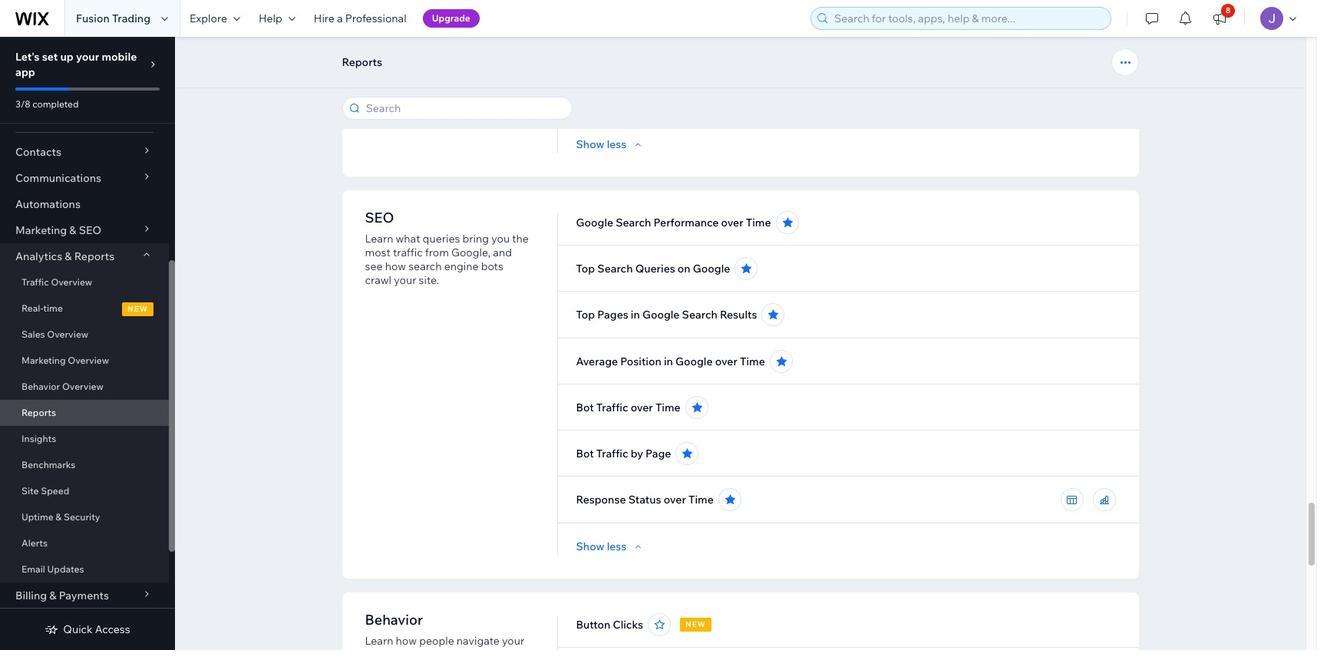 Task type: vqa. For each thing, say whether or not it's contained in the screenshot.
the
yes



Task type: locate. For each thing, give the bounding box(es) containing it.
response status over time
[[576, 493, 714, 507]]

2 vertical spatial your
[[502, 634, 525, 648]]

show less button down response
[[576, 540, 645, 554]]

1 vertical spatial show
[[576, 540, 605, 554]]

time right performance
[[746, 216, 771, 230]]

1 vertical spatial search
[[598, 262, 633, 276]]

1 vertical spatial email
[[21, 564, 45, 575]]

top left queries
[[576, 262, 595, 276]]

queries
[[423, 232, 460, 246]]

site speed
[[21, 485, 69, 497]]

0 horizontal spatial clicks
[[613, 618, 643, 632]]

& inside analytics & reports popup button
[[65, 250, 72, 263]]

Search field
[[361, 98, 567, 119]]

0 vertical spatial email
[[576, 91, 604, 104]]

and right the site
[[386, 648, 404, 650]]

1 vertical spatial reports
[[74, 250, 115, 263]]

reports inside button
[[342, 55, 382, 69]]

your inside let's set up your mobile app
[[76, 50, 99, 64]]

analytics
[[15, 250, 62, 263]]

in right 'position' at the bottom of page
[[664, 355, 673, 369]]

google search performance over time
[[576, 216, 771, 230]]

average
[[576, 355, 618, 369]]

1 vertical spatial learn
[[365, 634, 393, 648]]

top left pages
[[576, 308, 595, 322]]

1 horizontal spatial in
[[664, 355, 673, 369]]

reports down hire a professional link
[[342, 55, 382, 69]]

behavior inside sidebar element
[[21, 381, 60, 392]]

time
[[746, 216, 771, 230], [740, 355, 765, 369], [656, 401, 681, 415], [689, 493, 714, 507]]

search left queries
[[598, 262, 633, 276]]

behavior inside behavior learn how people navigate your site and look for places t
[[365, 611, 423, 629]]

search
[[616, 216, 651, 230], [598, 262, 633, 276], [682, 308, 718, 322]]

behavior overview link
[[0, 374, 169, 400]]

over down results
[[715, 355, 738, 369]]

traffic overview
[[21, 276, 92, 288]]

marketing
[[15, 223, 67, 237], [21, 355, 66, 366]]

in right pages
[[631, 308, 640, 322]]

0 horizontal spatial behavior
[[21, 381, 60, 392]]

google right the on
[[693, 262, 730, 276]]

app
[[15, 65, 35, 79]]

email campaign clicks
[[576, 91, 691, 104]]

how inside behavior learn how people navigate your site and look for places t
[[396, 634, 417, 648]]

quick
[[63, 623, 93, 637]]

google down queries
[[643, 308, 680, 322]]

1 top from the top
[[576, 262, 595, 276]]

1 vertical spatial traffic
[[596, 401, 628, 415]]

0 vertical spatial in
[[631, 308, 640, 322]]

show down response
[[576, 540, 605, 554]]

0 vertical spatial behavior
[[21, 381, 60, 392]]

queries
[[635, 262, 675, 276]]

reports button
[[334, 51, 390, 74]]

marketing overview link
[[0, 348, 169, 374]]

email down alerts on the bottom left
[[21, 564, 45, 575]]

show
[[576, 137, 605, 151], [576, 540, 605, 554]]

& inside billing & payments popup button
[[49, 589, 56, 603]]

0 horizontal spatial your
[[76, 50, 99, 64]]

your inside "seo learn what queries bring you the most traffic from google, and see how search engine bots crawl your site."
[[394, 273, 416, 287]]

google right 'position' at the bottom of page
[[676, 355, 713, 369]]

overview down marketing overview "link"
[[62, 381, 103, 392]]

0 vertical spatial search
[[616, 216, 651, 230]]

email inside sidebar element
[[21, 564, 45, 575]]

email updates link
[[0, 557, 169, 583]]

show less button down the campaign
[[576, 137, 645, 151]]

overview
[[51, 276, 92, 288], [47, 329, 88, 340], [68, 355, 109, 366], [62, 381, 103, 392]]

0 horizontal spatial in
[[631, 308, 640, 322]]

how right see
[[385, 260, 406, 273]]

2 top from the top
[[576, 308, 595, 322]]

0 horizontal spatial email
[[21, 564, 45, 575]]

0 horizontal spatial reports
[[21, 407, 56, 418]]

time down average position in google over time at the bottom of page
[[656, 401, 681, 415]]

0 vertical spatial new
[[127, 304, 148, 314]]

0 vertical spatial traffic
[[21, 276, 49, 288]]

benchmarks
[[21, 459, 76, 471]]

1 vertical spatial show less
[[576, 540, 627, 554]]

0 vertical spatial reports
[[342, 55, 382, 69]]

clicks right the campaign
[[661, 91, 691, 104]]

traffic up bot traffic by page
[[596, 401, 628, 415]]

learn left look
[[365, 634, 393, 648]]

0 vertical spatial how
[[385, 260, 406, 273]]

marketing up analytics on the top
[[15, 223, 67, 237]]

how left people
[[396, 634, 417, 648]]

reports up traffic overview link
[[74, 250, 115, 263]]

your
[[76, 50, 99, 64], [394, 273, 416, 287], [502, 634, 525, 648]]

and inside behavior learn how people navigate your site and look for places t
[[386, 648, 404, 650]]

explore
[[190, 12, 227, 25]]

and inside "seo learn what queries bring you the most traffic from google, and see how search engine bots crawl your site."
[[493, 246, 512, 260]]

traffic
[[21, 276, 49, 288], [596, 401, 628, 415], [596, 447, 628, 461]]

traffic left the by
[[596, 447, 628, 461]]

0 vertical spatial top
[[576, 262, 595, 276]]

0 vertical spatial show less button
[[576, 137, 645, 151]]

1 horizontal spatial email
[[576, 91, 604, 104]]

0 vertical spatial show
[[576, 137, 605, 151]]

1 less from the top
[[607, 137, 627, 151]]

seo up the most
[[365, 209, 394, 227]]

google up top search queries on google at the top of page
[[576, 216, 614, 230]]

1 vertical spatial marketing
[[21, 355, 66, 366]]

8 button
[[1203, 0, 1237, 37]]

seo
[[365, 209, 394, 227], [79, 223, 101, 237]]

1 vertical spatial behavior
[[365, 611, 423, 629]]

0 vertical spatial show less
[[576, 137, 627, 151]]

learn inside behavior learn how people navigate your site and look for places t
[[365, 634, 393, 648]]

learn
[[365, 232, 393, 246], [365, 634, 393, 648]]

show down email campaign clicks
[[576, 137, 605, 151]]

1 horizontal spatial behavior
[[365, 611, 423, 629]]

& inside marketing & seo dropdown button
[[69, 223, 76, 237]]

hire
[[314, 12, 335, 25]]

2 vertical spatial traffic
[[596, 447, 628, 461]]

over
[[721, 216, 744, 230], [715, 355, 738, 369], [631, 401, 653, 415], [664, 493, 686, 507]]

most
[[365, 246, 391, 260]]

new
[[127, 304, 148, 314], [686, 620, 706, 630]]

1 show less from the top
[[576, 137, 627, 151]]

traffic down analytics on the top
[[21, 276, 49, 288]]

1 vertical spatial and
[[386, 648, 404, 650]]

in
[[631, 308, 640, 322], [664, 355, 673, 369]]

benchmarks link
[[0, 452, 169, 478]]

2 bot from the top
[[576, 447, 594, 461]]

& for marketing
[[69, 223, 76, 237]]

0 horizontal spatial new
[[127, 304, 148, 314]]

in for pages
[[631, 308, 640, 322]]

1 vertical spatial less
[[607, 540, 627, 554]]

bot up response
[[576, 447, 594, 461]]

show less down response
[[576, 540, 627, 554]]

clicks
[[661, 91, 691, 104], [613, 618, 643, 632]]

0 vertical spatial bot
[[576, 401, 594, 415]]

overview for traffic overview
[[51, 276, 92, 288]]

overview inside "link"
[[68, 355, 109, 366]]

seo down automations link
[[79, 223, 101, 237]]

1 vertical spatial your
[[394, 273, 416, 287]]

1 vertical spatial in
[[664, 355, 673, 369]]

trading
[[112, 12, 151, 25]]

2 learn from the top
[[365, 634, 393, 648]]

crawl
[[365, 273, 392, 287]]

marketing down sales
[[21, 355, 66, 366]]

0 vertical spatial your
[[76, 50, 99, 64]]

show less button
[[576, 137, 645, 151], [576, 540, 645, 554]]

your left site. at left top
[[394, 273, 416, 287]]

communications button
[[0, 165, 169, 191]]

& right uptime
[[56, 511, 62, 523]]

1 vertical spatial top
[[576, 308, 595, 322]]

marketing inside dropdown button
[[15, 223, 67, 237]]

your right navigate
[[502, 634, 525, 648]]

billing & payments button
[[0, 583, 169, 609]]

clicks right 'button'
[[613, 618, 643, 632]]

0 horizontal spatial and
[[386, 648, 404, 650]]

less down response
[[607, 540, 627, 554]]

overview up marketing overview
[[47, 329, 88, 340]]

overview down "sales overview" link
[[68, 355, 109, 366]]

bots
[[481, 260, 504, 273]]

2 show less button from the top
[[576, 540, 645, 554]]

& down marketing & seo
[[65, 250, 72, 263]]

email
[[576, 91, 604, 104], [21, 564, 45, 575]]

& inside uptime & security link
[[56, 511, 62, 523]]

places
[[447, 648, 479, 650]]

uptime
[[21, 511, 53, 523]]

& up analytics & reports at the top of page
[[69, 223, 76, 237]]

seo learn what queries bring you the most traffic from google, and see how search engine bots crawl your site.
[[365, 209, 529, 287]]

pages
[[598, 308, 629, 322]]

0 horizontal spatial seo
[[79, 223, 101, 237]]

you
[[492, 232, 510, 246]]

behavior down marketing overview
[[21, 381, 60, 392]]

1 horizontal spatial clicks
[[661, 91, 691, 104]]

bot traffic over time
[[576, 401, 681, 415]]

learn inside "seo learn what queries bring you the most traffic from google, and see how search engine bots crawl your site."
[[365, 232, 393, 246]]

1 vertical spatial how
[[396, 634, 417, 648]]

bot down average on the bottom left of the page
[[576, 401, 594, 415]]

and left the
[[493, 246, 512, 260]]

learn up see
[[365, 232, 393, 246]]

show less down the campaign
[[576, 137, 627, 151]]

email left the campaign
[[576, 91, 604, 104]]

bot traffic by page
[[576, 447, 671, 461]]

0 vertical spatial and
[[493, 246, 512, 260]]

bot
[[576, 401, 594, 415], [576, 447, 594, 461]]

traffic for bot traffic over time
[[596, 401, 628, 415]]

8
[[1226, 5, 1231, 15]]

1 vertical spatial clicks
[[613, 618, 643, 632]]

behavior up the site
[[365, 611, 423, 629]]

and
[[493, 246, 512, 260], [386, 648, 404, 650]]

automations link
[[0, 191, 169, 217]]

1 horizontal spatial reports
[[74, 250, 115, 263]]

search left results
[[682, 308, 718, 322]]

traffic
[[393, 246, 423, 260]]

overview for sales overview
[[47, 329, 88, 340]]

1 horizontal spatial your
[[394, 273, 416, 287]]

marketing inside "link"
[[21, 355, 66, 366]]

2 horizontal spatial your
[[502, 634, 525, 648]]

2 horizontal spatial reports
[[342, 55, 382, 69]]

1 vertical spatial bot
[[576, 447, 594, 461]]

1 vertical spatial show less button
[[576, 540, 645, 554]]

less down the campaign
[[607, 137, 627, 151]]

overview down analytics & reports at the top of page
[[51, 276, 92, 288]]

0 vertical spatial marketing
[[15, 223, 67, 237]]

overview for behavior overview
[[62, 381, 103, 392]]

reports up the insights
[[21, 407, 56, 418]]

search up top search queries on google at the top of page
[[616, 216, 651, 230]]

2 vertical spatial reports
[[21, 407, 56, 418]]

1 horizontal spatial and
[[493, 246, 512, 260]]

top pages in google search results
[[576, 308, 757, 322]]

campaign
[[606, 91, 658, 104]]

0 vertical spatial less
[[607, 137, 627, 151]]

0 vertical spatial learn
[[365, 232, 393, 246]]

1 show less button from the top
[[576, 137, 645, 151]]

set
[[42, 50, 58, 64]]

&
[[69, 223, 76, 237], [65, 250, 72, 263], [56, 511, 62, 523], [49, 589, 56, 603]]

& right the billing
[[49, 589, 56, 603]]

1 learn from the top
[[365, 232, 393, 246]]

how
[[385, 260, 406, 273], [396, 634, 417, 648]]

1 bot from the top
[[576, 401, 594, 415]]

1 show from the top
[[576, 137, 605, 151]]

top
[[576, 262, 595, 276], [576, 308, 595, 322]]

your right up
[[76, 50, 99, 64]]

traffic inside sidebar element
[[21, 276, 49, 288]]

speed
[[41, 485, 69, 497]]

& for billing
[[49, 589, 56, 603]]

mobile
[[102, 50, 137, 64]]

1 horizontal spatial seo
[[365, 209, 394, 227]]

1 vertical spatial new
[[686, 620, 706, 630]]



Task type: describe. For each thing, give the bounding box(es) containing it.
hire a professional
[[314, 12, 407, 25]]

help
[[259, 12, 282, 25]]

behavior overview
[[21, 381, 103, 392]]

how inside "seo learn what queries bring you the most traffic from google, and see how search engine bots crawl your site."
[[385, 260, 406, 273]]

upgrade
[[432, 12, 471, 24]]

reports inside popup button
[[74, 250, 115, 263]]

contacts button
[[0, 139, 169, 165]]

position
[[621, 355, 662, 369]]

behavior for behavior learn how people navigate your site and look for places t
[[365, 611, 423, 629]]

help button
[[250, 0, 305, 37]]

site
[[21, 485, 39, 497]]

sales overview
[[21, 329, 88, 340]]

email updates
[[21, 564, 84, 575]]

2 show less from the top
[[576, 540, 627, 554]]

top search queries on google
[[576, 262, 730, 276]]

over right performance
[[721, 216, 744, 230]]

seo inside "seo learn what queries bring you the most traffic from google, and see how search engine bots crawl your site."
[[365, 209, 394, 227]]

& for uptime
[[56, 511, 62, 523]]

what
[[396, 232, 420, 246]]

uptime & security
[[21, 511, 100, 523]]

status
[[629, 493, 662, 507]]

traffic overview link
[[0, 270, 169, 296]]

bot for bot traffic by page
[[576, 447, 594, 461]]

2 less from the top
[[607, 540, 627, 554]]

automations
[[15, 197, 81, 211]]

sales overview link
[[0, 322, 169, 348]]

over right 'status'
[[664, 493, 686, 507]]

performance
[[654, 216, 719, 230]]

bring
[[463, 232, 489, 246]]

Search for tools, apps, help & more... field
[[830, 8, 1106, 29]]

contacts
[[15, 145, 61, 159]]

3/8
[[15, 98, 30, 110]]

google,
[[451, 246, 491, 260]]

over down 'position' at the bottom of page
[[631, 401, 653, 415]]

reports link
[[0, 400, 169, 426]]

a
[[337, 12, 343, 25]]

completed
[[32, 98, 79, 110]]

billing
[[15, 589, 47, 603]]

look
[[407, 648, 428, 650]]

marketing & seo
[[15, 223, 101, 237]]

site
[[365, 648, 383, 650]]

in for position
[[664, 355, 673, 369]]

security
[[64, 511, 100, 523]]

reports for 'reports' link
[[21, 407, 56, 418]]

bot for bot traffic over time
[[576, 401, 594, 415]]

page
[[646, 447, 671, 461]]

fusion trading
[[76, 12, 151, 25]]

1 horizontal spatial new
[[686, 620, 706, 630]]

updates
[[47, 564, 84, 575]]

upgrade button
[[423, 9, 480, 28]]

navigate
[[457, 634, 500, 648]]

quick access button
[[45, 623, 130, 637]]

site speed link
[[0, 478, 169, 504]]

alerts link
[[0, 531, 169, 557]]

from
[[425, 246, 449, 260]]

access
[[95, 623, 130, 637]]

learn for behavior
[[365, 634, 393, 648]]

2 show from the top
[[576, 540, 605, 554]]

analytics & reports button
[[0, 243, 169, 270]]

search
[[409, 260, 442, 273]]

results
[[720, 308, 757, 322]]

search for top
[[598, 262, 633, 276]]

average position in google over time
[[576, 355, 765, 369]]

overview for marketing overview
[[68, 355, 109, 366]]

time down results
[[740, 355, 765, 369]]

2 vertical spatial search
[[682, 308, 718, 322]]

time
[[43, 303, 63, 314]]

real-time
[[21, 303, 63, 314]]

search for google
[[616, 216, 651, 230]]

engine
[[444, 260, 479, 273]]

insights link
[[0, 426, 169, 452]]

people
[[419, 634, 454, 648]]

let's set up your mobile app
[[15, 50, 137, 79]]

seo inside dropdown button
[[79, 223, 101, 237]]

top for top search queries on google
[[576, 262, 595, 276]]

professional
[[345, 12, 407, 25]]

time right 'status'
[[689, 493, 714, 507]]

see
[[365, 260, 383, 273]]

new inside sidebar element
[[127, 304, 148, 314]]

3/8 completed
[[15, 98, 79, 110]]

for
[[431, 648, 445, 650]]

hire a professional link
[[305, 0, 416, 37]]

quick access
[[63, 623, 130, 637]]

alerts
[[21, 537, 48, 549]]

email for email campaign clicks
[[576, 91, 604, 104]]

learn for seo
[[365, 232, 393, 246]]

site.
[[419, 273, 439, 287]]

insights
[[21, 433, 56, 445]]

fusion
[[76, 12, 110, 25]]

real-
[[21, 303, 43, 314]]

traffic for bot traffic by page
[[596, 447, 628, 461]]

behavior for behavior overview
[[21, 381, 60, 392]]

marketing for marketing & seo
[[15, 223, 67, 237]]

reports for reports button
[[342, 55, 382, 69]]

by
[[631, 447, 643, 461]]

top for top pages in google search results
[[576, 308, 595, 322]]

on
[[678, 262, 691, 276]]

marketing for marketing overview
[[21, 355, 66, 366]]

0 vertical spatial clicks
[[661, 91, 691, 104]]

sidebar element
[[0, 37, 175, 650]]

uptime & security link
[[0, 504, 169, 531]]

& for analytics
[[65, 250, 72, 263]]

email for email updates
[[21, 564, 45, 575]]

sales
[[21, 329, 45, 340]]

let's
[[15, 50, 40, 64]]

communications
[[15, 171, 101, 185]]

behavior learn how people navigate your site and look for places t
[[365, 611, 525, 650]]

billing & payments
[[15, 589, 109, 603]]

payments
[[59, 589, 109, 603]]

marketing overview
[[21, 355, 109, 366]]

your inside behavior learn how people navigate your site and look for places t
[[502, 634, 525, 648]]

button clicks
[[576, 618, 643, 632]]



